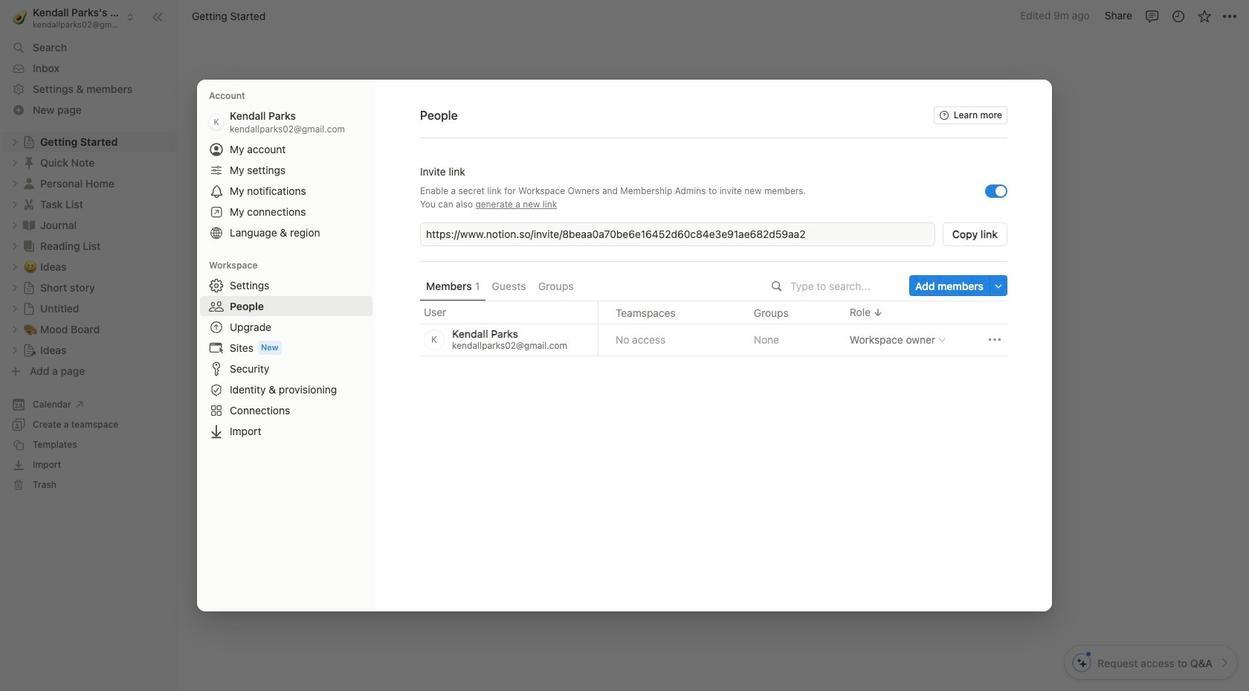 Task type: locate. For each thing, give the bounding box(es) containing it.
None text field
[[426, 227, 933, 242]]

favorite image
[[1197, 9, 1212, 23]]

comments image
[[1145, 9, 1160, 23]]

close sidebar image
[[152, 11, 164, 23]]

🥑 image
[[13, 8, 27, 26]]

Type to search... text field
[[791, 280, 900, 292]]



Task type: describe. For each thing, give the bounding box(es) containing it.
👋 image
[[452, 164, 467, 183]]

type to search... image
[[772, 281, 783, 292]]

updates image
[[1171, 9, 1186, 23]]



Task type: vqa. For each thing, say whether or not it's contained in the screenshot.
top 😀 image
no



